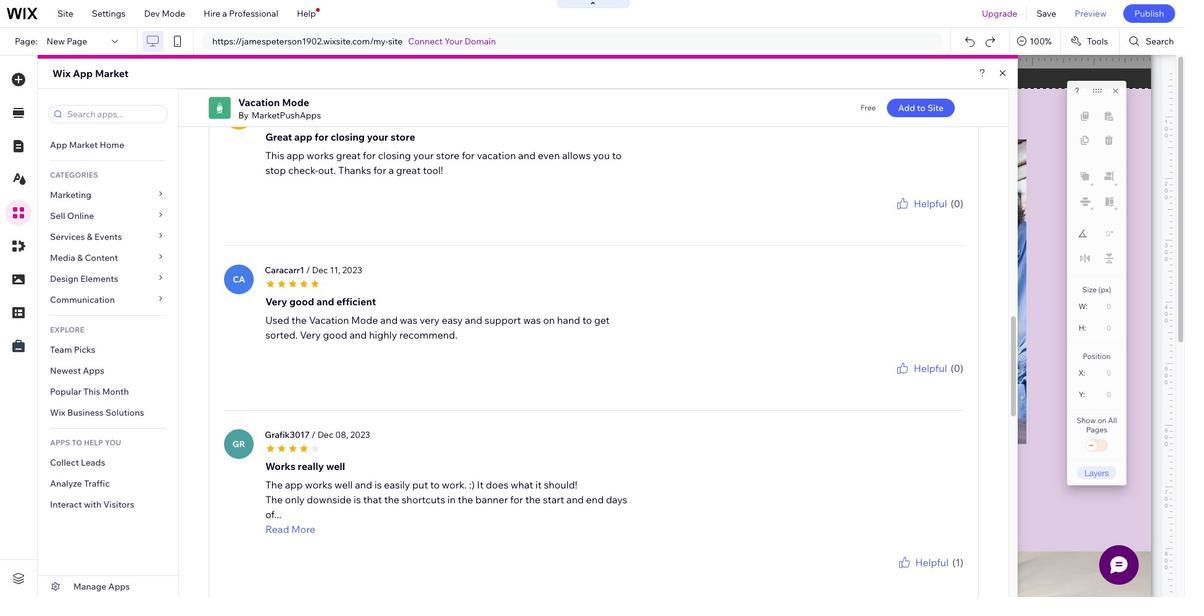 Task type: vqa. For each thing, say whether or not it's contained in the screenshot.
The Both
no



Task type: describe. For each thing, give the bounding box(es) containing it.
°
[[1111, 230, 1114, 238]]

2023 for efficient
[[342, 265, 362, 276]]

upgrade
[[982, 8, 1018, 19]]

2023 for closing
[[353, 100, 373, 111]]

in
[[448, 494, 456, 506]]

traffic
[[84, 479, 110, 490]]

1 horizontal spatial good
[[323, 329, 347, 341]]

communication link
[[38, 290, 178, 311]]

marketpushapps
[[252, 110, 321, 121]]

0 vertical spatial site
[[57, 8, 73, 19]]

1 horizontal spatial great
[[396, 164, 421, 176]]

design elements
[[50, 274, 118, 285]]

easy
[[442, 314, 463, 326]]

dev
[[144, 8, 160, 19]]

app market home
[[50, 140, 124, 151]]

great app for closing your store this app works great for closing your store for vacation and even allows you to stop check-out.  thanks for a great tool!
[[266, 131, 622, 176]]

to inside "very good and efficient used the vacation mode and was very easy and support was on hand to get sorted. very good and highly recommend."
[[583, 314, 592, 326]]

on inside show on all pages
[[1098, 416, 1107, 425]]

market inside sidebar element
[[69, 140, 98, 151]]

tool!
[[423, 164, 443, 176]]

services & events link
[[38, 227, 178, 248]]

this inside the great app for closing your store this app works great for closing your store for vacation and even allows you to stop check-out.  thanks for a great tool!
[[266, 149, 285, 162]]

new page
[[47, 36, 87, 47]]

1 horizontal spatial /
[[312, 430, 316, 441]]

1 horizontal spatial app
[[73, 67, 93, 80]]

month
[[102, 387, 129, 398]]

0 vertical spatial store
[[391, 131, 415, 143]]

services
[[50, 232, 85, 243]]

wix for wix business solutions
[[50, 408, 65, 419]]

visitors
[[103, 500, 134, 511]]

home
[[100, 140, 124, 151]]

/ for good
[[306, 265, 310, 276]]

apps
[[50, 438, 70, 448]]

categories
[[50, 170, 98, 180]]

all
[[1109, 416, 1118, 425]]

put
[[413, 479, 428, 491]]

apps for newest apps
[[83, 366, 104, 377]]

banner
[[476, 494, 508, 506]]

wix for wix app market
[[52, 67, 71, 80]]

page
[[67, 36, 87, 47]]

new
[[47, 36, 65, 47]]

support
[[485, 314, 521, 326]]

and left end
[[567, 494, 584, 506]]

and right easy
[[465, 314, 483, 326]]

thank you for your feedback for (1)
[[866, 570, 964, 580]]

downside
[[307, 494, 352, 506]]

add to site button
[[887, 99, 955, 117]]

collect leads link
[[38, 453, 178, 474]]

vacation inside vacation mode by marketpushapps
[[238, 96, 280, 109]]

wix business solutions
[[50, 408, 144, 419]]

newest apps
[[50, 366, 104, 377]]

communication
[[50, 295, 117, 306]]

online
[[67, 211, 94, 222]]

app market home link
[[38, 135, 178, 156]]

of...
[[266, 509, 282, 521]]

analyze
[[50, 479, 82, 490]]

add
[[899, 103, 916, 114]]

team picks
[[50, 345, 95, 356]]

app inside works really well the app works well and is easily put to work. :) it does what it should! the only downside is that the shortcuts in the banner for the start and end days of... read more
[[285, 479, 303, 491]]

2 feedback from the top
[[932, 376, 964, 385]]

really
[[298, 460, 324, 473]]

sell
[[50, 211, 65, 222]]

apps for manage apps
[[108, 582, 130, 593]]

publish
[[1135, 8, 1165, 19]]

popular
[[50, 387, 81, 398]]

marketing link
[[38, 185, 178, 206]]

popular this month link
[[38, 382, 178, 403]]

analyze traffic link
[[38, 474, 178, 495]]

to inside works really well the app works well and is easily put to work. :) it does what it should! the only downside is that the shortcuts in the banner for the start and end days of... read more
[[430, 479, 440, 491]]

Search apps... field
[[64, 106, 164, 123]]

1 was from the left
[[400, 314, 418, 326]]

tools
[[1087, 36, 1109, 47]]

1 vertical spatial well
[[335, 479, 353, 491]]

ca
[[233, 274, 245, 285]]

grafik3017
[[265, 430, 310, 441]]

on inside "very good and efficient used the vacation mode and was very easy and support was on hand to get sorted. very good and highly recommend."
[[543, 314, 555, 326]]

hire
[[204, 8, 221, 19]]

h:
[[1079, 324, 1087, 333]]

?
[[1076, 86, 1080, 95]]

domain
[[465, 36, 496, 47]]

2 vertical spatial helpful
[[916, 557, 949, 569]]

helpful button for great app for closing your store this app works great for closing your store for vacation and even allows you to stop check-out.  thanks for a great tool!
[[896, 196, 947, 211]]

professional
[[229, 8, 278, 19]]

sell online
[[50, 211, 94, 222]]

interact with visitors link
[[38, 495, 178, 516]]

connect
[[408, 36, 443, 47]]

the down "easily"
[[384, 494, 400, 506]]

2 thank from the top
[[866, 376, 887, 385]]

0 vertical spatial good
[[289, 296, 314, 308]]

0 vertical spatial very
[[266, 296, 287, 308]]

check-
[[288, 164, 318, 176]]

1 horizontal spatial closing
[[378, 149, 411, 162]]

business
[[67, 408, 104, 419]]

and up that
[[355, 479, 372, 491]]

for inside works really well the app works well and is easily put to work. :) it does what it should! the only downside is that the shortcuts in the banner for the start and end days of... read more
[[510, 494, 523, 506]]

this inside 'link'
[[83, 387, 100, 398]]

media & content link
[[38, 248, 178, 269]]

hire a professional
[[204, 8, 278, 19]]

services & events
[[50, 232, 122, 243]]

2 the from the top
[[266, 494, 283, 506]]

(0) for great app for closing your store this app works great for closing your store for vacation and even allows you to stop check-out.  thanks for a great tool!
[[951, 197, 964, 210]]

manage apps
[[73, 582, 130, 593]]

helpful for great app for closing your store this app works great for closing your store for vacation and even allows you to stop check-out.  thanks for a great tool!
[[914, 197, 947, 210]]

deesjewelry / dec 11, 2023
[[265, 100, 373, 111]]

11, for efficient
[[330, 265, 340, 276]]

works inside the great app for closing your store this app works great for closing your store for vacation and even allows you to stop check-out.  thanks for a great tool!
[[307, 149, 334, 162]]

feedback for (0)
[[932, 211, 964, 220]]

to inside button
[[917, 103, 926, 114]]

picks
[[74, 345, 95, 356]]

0 vertical spatial well
[[326, 460, 345, 473]]

caracarr1 / dec 11, 2023
[[265, 265, 362, 276]]

1 horizontal spatial is
[[375, 479, 382, 491]]

sidebar element
[[38, 89, 179, 598]]

11, for closing
[[341, 100, 351, 111]]

? button
[[1076, 86, 1080, 95]]

search
[[1146, 36, 1174, 47]]

and left highly
[[350, 329, 367, 341]]



Task type: locate. For each thing, give the bounding box(es) containing it.
0 vertical spatial is
[[375, 479, 382, 491]]

vacation mode by marketpushapps
[[238, 96, 321, 121]]

newest
[[50, 366, 81, 377]]

2 horizontal spatial /
[[317, 100, 321, 111]]

mode
[[162, 8, 185, 19], [282, 96, 309, 109], [351, 314, 378, 326]]

1 horizontal spatial &
[[87, 232, 93, 243]]

on
[[543, 314, 555, 326], [1098, 416, 1107, 425]]

switch
[[1085, 438, 1110, 455]]

mode for vacation
[[282, 96, 309, 109]]

highly
[[369, 329, 397, 341]]

leads
[[81, 458, 105, 469]]

dec right deesjewelry
[[323, 100, 339, 111]]

vacation inside "very good and efficient used the vacation mode and was very easy and support was on hand to get sorted. very good and highly recommend."
[[309, 314, 349, 326]]

thank you for your feedback for (0)
[[866, 211, 964, 220]]

a right the hire
[[222, 8, 227, 19]]

good down efficient
[[323, 329, 347, 341]]

store
[[391, 131, 415, 143], [436, 149, 460, 162]]

mode inside "very good and efficient used the vacation mode and was very easy and support was on hand to get sorted. very good and highly recommend."
[[351, 314, 378, 326]]

is up that
[[375, 479, 382, 491]]

to right add
[[917, 103, 926, 114]]

0 vertical spatial wix
[[52, 67, 71, 80]]

feedback for (1)
[[932, 570, 964, 580]]

1 horizontal spatial site
[[928, 103, 944, 114]]

2 vertical spatial mode
[[351, 314, 378, 326]]

the down it
[[526, 494, 541, 506]]

app right great
[[294, 131, 313, 143]]

1 vertical spatial this
[[83, 387, 100, 398]]

0 horizontal spatial a
[[222, 8, 227, 19]]

x:
[[1079, 369, 1086, 378]]

2 vertical spatial 2023
[[350, 430, 370, 441]]

grafik3017 / dec 08, 2023
[[265, 430, 370, 441]]

1 horizontal spatial was
[[523, 314, 541, 326]]

your
[[367, 131, 389, 143], [413, 149, 434, 162], [915, 211, 930, 220], [915, 376, 930, 385], [915, 570, 930, 580]]

0 vertical spatial thank
[[866, 211, 887, 220]]

only
[[285, 494, 305, 506]]

search button
[[1120, 28, 1186, 55]]

0 horizontal spatial this
[[83, 387, 100, 398]]

2 vertical spatial dec
[[318, 430, 334, 441]]

0 horizontal spatial apps
[[83, 366, 104, 377]]

0 vertical spatial helpful
[[914, 197, 947, 210]]

2 was from the left
[[523, 314, 541, 326]]

0 vertical spatial a
[[222, 8, 227, 19]]

1 vertical spatial works
[[305, 479, 332, 491]]

vacation up by
[[238, 96, 280, 109]]

1 vertical spatial closing
[[378, 149, 411, 162]]

site
[[388, 36, 403, 47]]

well up downside
[[335, 479, 353, 491]]

100% button
[[1010, 28, 1061, 55]]

1 horizontal spatial store
[[436, 149, 460, 162]]

a inside the great app for closing your store this app works great for closing your store for vacation and even allows you to stop check-out.  thanks for a great tool!
[[389, 164, 394, 176]]

vacation mode logo image
[[209, 97, 231, 119]]

1 horizontal spatial a
[[389, 164, 394, 176]]

well right really
[[326, 460, 345, 473]]

vacation
[[477, 149, 516, 162]]

1 vertical spatial thank
[[866, 376, 887, 385]]

None text field
[[1094, 226, 1111, 242], [1093, 298, 1116, 315], [1094, 226, 1111, 242], [1093, 298, 1116, 315]]

1 vertical spatial helpful button
[[896, 361, 947, 376]]

0 horizontal spatial great
[[336, 149, 361, 162]]

publish button
[[1124, 4, 1176, 23]]

0 vertical spatial vacation
[[238, 96, 280, 109]]

2 vertical spatial feedback
[[932, 570, 964, 580]]

0 vertical spatial on
[[543, 314, 555, 326]]

newest apps link
[[38, 361, 178, 382]]

1 vertical spatial &
[[77, 253, 83, 264]]

that
[[363, 494, 382, 506]]

app up the categories
[[50, 140, 67, 151]]

0 vertical spatial (0)
[[951, 197, 964, 210]]

and left efficient
[[317, 296, 334, 308]]

feedback
[[932, 211, 964, 220], [932, 376, 964, 385], [932, 570, 964, 580]]

1 vertical spatial a
[[389, 164, 394, 176]]

0 vertical spatial app
[[294, 131, 313, 143]]

your
[[445, 36, 463, 47]]

3 thank from the top
[[866, 570, 887, 580]]

thank for (0)
[[866, 211, 887, 220]]

vacation down efficient
[[309, 314, 349, 326]]

1 vertical spatial app
[[287, 149, 305, 162]]

0 horizontal spatial closing
[[331, 131, 365, 143]]

great left the tool!
[[396, 164, 421, 176]]

popular this month
[[50, 387, 129, 398]]

100%
[[1030, 36, 1052, 47]]

& left events
[[87, 232, 93, 243]]

works really well the app works well and is easily put to work. :) it does what it should! the only downside is that the shortcuts in the banner for the start and end days of... read more
[[266, 460, 628, 536]]

1 horizontal spatial mode
[[282, 96, 309, 109]]

very good and efficient used the vacation mode and was very easy and support was on hand to get sorted. very good and highly recommend.
[[266, 296, 610, 341]]

apps to help you
[[50, 438, 121, 448]]

1 vertical spatial on
[[1098, 416, 1107, 425]]

dec for for
[[323, 100, 339, 111]]

2 (0) from the top
[[951, 362, 964, 375]]

/ right deesjewelry
[[317, 100, 321, 111]]

wix inside sidebar element
[[50, 408, 65, 419]]

0 vertical spatial apps
[[83, 366, 104, 377]]

solutions
[[106, 408, 144, 419]]

thank
[[866, 211, 887, 220], [866, 376, 887, 385], [866, 570, 887, 580]]

1 vertical spatial feedback
[[932, 376, 964, 385]]

used
[[266, 314, 289, 326]]

1 vertical spatial helpful
[[914, 362, 947, 375]]

https://jamespeterson1902.wixsite.com/my-site connect your domain
[[212, 36, 496, 47]]

1 feedback from the top
[[932, 211, 964, 220]]

dev mode
[[144, 8, 185, 19]]

2 thank you for your feedback from the top
[[866, 376, 964, 385]]

0 horizontal spatial site
[[57, 8, 73, 19]]

3 feedback from the top
[[932, 570, 964, 580]]

the right in
[[458, 494, 473, 506]]

3 thank you for your feedback from the top
[[866, 570, 964, 580]]

0 vertical spatial market
[[95, 67, 129, 80]]

helpful button for very good and efficient used the vacation mode and was very easy and support was on hand to get sorted. very good and highly recommend.
[[896, 361, 947, 376]]

1 thank you for your feedback from the top
[[866, 211, 964, 220]]

1 vertical spatial wix
[[50, 408, 65, 419]]

app up 'check-'
[[287, 149, 305, 162]]

the inside "very good and efficient used the vacation mode and was very easy and support was on hand to get sorted. very good and highly recommend."
[[292, 314, 307, 326]]

1 horizontal spatial this
[[266, 149, 285, 162]]

work.
[[442, 479, 467, 491]]

is left that
[[354, 494, 361, 506]]

design
[[50, 274, 78, 285]]

11, right deesjewelry
[[341, 100, 351, 111]]

market up search apps... field
[[95, 67, 129, 80]]

app up only
[[285, 479, 303, 491]]

was
[[400, 314, 418, 326], [523, 314, 541, 326]]

0 horizontal spatial vacation
[[238, 96, 280, 109]]

and up highly
[[380, 314, 398, 326]]

0 horizontal spatial app
[[50, 140, 67, 151]]

0 vertical spatial helpful button
[[896, 196, 947, 211]]

manage apps link
[[38, 577, 178, 598]]

2 horizontal spatial mode
[[351, 314, 378, 326]]

thanks
[[338, 164, 371, 176]]

& for events
[[87, 232, 93, 243]]

and left even
[[518, 149, 536, 162]]

vacation
[[238, 96, 280, 109], [309, 314, 349, 326]]

the up of...
[[266, 494, 283, 506]]

a
[[222, 8, 227, 19], [389, 164, 394, 176]]

/ right grafik3017
[[312, 430, 316, 441]]

on left hand
[[543, 314, 555, 326]]

0 horizontal spatial was
[[400, 314, 418, 326]]

0 horizontal spatial very
[[266, 296, 287, 308]]

show
[[1077, 416, 1097, 425]]

& right media
[[77, 253, 83, 264]]

efficient
[[337, 296, 376, 308]]

hand
[[557, 314, 581, 326]]

the
[[292, 314, 307, 326], [384, 494, 400, 506], [458, 494, 473, 506], [526, 494, 541, 506]]

to left get
[[583, 314, 592, 326]]

good down the caracarr1 / dec 11, 2023
[[289, 296, 314, 308]]

very right sorted.
[[300, 329, 321, 341]]

2 vertical spatial thank
[[866, 570, 887, 580]]

mode down efficient
[[351, 314, 378, 326]]

08,
[[336, 430, 348, 441]]

1 vertical spatial /
[[306, 265, 310, 276]]

(px)
[[1099, 285, 1112, 295]]

mode inside vacation mode by marketpushapps
[[282, 96, 309, 109]]

out.
[[318, 164, 336, 176]]

events
[[95, 232, 122, 243]]

0 horizontal spatial mode
[[162, 8, 185, 19]]

to right put
[[430, 479, 440, 491]]

add to site
[[899, 103, 944, 114]]

to inside the great app for closing your store this app works great for closing your store for vacation and even allows you to stop check-out.  thanks for a great tool!
[[612, 149, 622, 162]]

https://jamespeterson1902.wixsite.com/my-
[[212, 36, 388, 47]]

great up thanks
[[336, 149, 361, 162]]

helpful for very good and efficient used the vacation mode and was very easy and support was on hand to get sorted. very good and highly recommend.
[[914, 362, 947, 375]]

more
[[291, 523, 316, 536]]

elements
[[80, 274, 118, 285]]

great
[[336, 149, 361, 162], [396, 164, 421, 176]]

very
[[420, 314, 440, 326]]

2 vertical spatial thank you for your feedback
[[866, 570, 964, 580]]

1 vertical spatial apps
[[108, 582, 130, 593]]

to
[[917, 103, 926, 114], [612, 149, 622, 162], [583, 314, 592, 326], [430, 479, 440, 491]]

& inside "link"
[[77, 253, 83, 264]]

marketing
[[50, 190, 92, 201]]

0 vertical spatial great
[[336, 149, 361, 162]]

does
[[486, 479, 509, 491]]

the down "works"
[[266, 479, 283, 491]]

1 thank from the top
[[866, 211, 887, 220]]

shortcuts
[[402, 494, 445, 506]]

works up out.
[[307, 149, 334, 162]]

deesjewelry
[[265, 100, 315, 111]]

read
[[266, 523, 289, 536]]

0 horizontal spatial on
[[543, 314, 555, 326]]

None text field
[[1093, 320, 1116, 337], [1092, 365, 1116, 382], [1092, 387, 1116, 403], [1093, 320, 1116, 337], [1092, 365, 1116, 382], [1092, 387, 1116, 403]]

0 horizontal spatial good
[[289, 296, 314, 308]]

mode up marketpushapps
[[282, 96, 309, 109]]

1 vertical spatial market
[[69, 140, 98, 151]]

0 vertical spatial works
[[307, 149, 334, 162]]

tools button
[[1061, 28, 1120, 55]]

11,
[[341, 100, 351, 111], [330, 265, 340, 276]]

help
[[297, 8, 316, 19]]

dec left the 08,
[[318, 430, 334, 441]]

thank for (1)
[[866, 570, 887, 580]]

1 vertical spatial 11,
[[330, 265, 340, 276]]

1 (0) from the top
[[951, 197, 964, 210]]

should!
[[544, 479, 578, 491]]

layers button
[[1078, 467, 1117, 480]]

1 vertical spatial dec
[[312, 265, 328, 276]]

1 vertical spatial site
[[928, 103, 944, 114]]

this up wix business solutions
[[83, 387, 100, 398]]

1 vertical spatial 2023
[[342, 265, 362, 276]]

it
[[536, 479, 542, 491]]

wix down popular
[[50, 408, 65, 419]]

preview button
[[1066, 0, 1116, 27]]

dec for and
[[312, 265, 328, 276]]

1 horizontal spatial on
[[1098, 416, 1107, 425]]

site up new page
[[57, 8, 73, 19]]

start
[[543, 494, 564, 506]]

0 vertical spatial closing
[[331, 131, 365, 143]]

0 vertical spatial /
[[317, 100, 321, 111]]

mode for dev
[[162, 8, 185, 19]]

/ for app
[[317, 100, 321, 111]]

works inside works really well the app works well and is easily put to work. :) it does what it should! the only downside is that the shortcuts in the banner for the start and end days of... read more
[[305, 479, 332, 491]]

1 vertical spatial great
[[396, 164, 421, 176]]

was left very in the bottom of the page
[[400, 314, 418, 326]]

wix business solutions link
[[38, 403, 178, 424]]

2 vertical spatial app
[[285, 479, 303, 491]]

0 vertical spatial 11,
[[341, 100, 351, 111]]

0 vertical spatial dec
[[323, 100, 339, 111]]

1 vertical spatial very
[[300, 329, 321, 341]]

a right thanks
[[389, 164, 394, 176]]

apps right manage
[[108, 582, 130, 593]]

0 vertical spatial 2023
[[353, 100, 373, 111]]

very up 'used'
[[266, 296, 287, 308]]

1 vertical spatial thank you for your feedback
[[866, 376, 964, 385]]

0 horizontal spatial /
[[306, 265, 310, 276]]

market left home
[[69, 140, 98, 151]]

1 vertical spatial vacation
[[309, 314, 349, 326]]

gr
[[233, 439, 245, 450]]

you
[[105, 438, 121, 448]]

(0) for very good and efficient used the vacation mode and was very easy and support was on hand to get sorted. very good and highly recommend.
[[951, 362, 964, 375]]

11, up efficient
[[330, 265, 340, 276]]

days
[[606, 494, 628, 506]]

0 vertical spatial mode
[[162, 8, 185, 19]]

it
[[477, 479, 484, 491]]

app down page
[[73, 67, 93, 80]]

to right the allows
[[612, 149, 622, 162]]

1 vertical spatial store
[[436, 149, 460, 162]]

site inside button
[[928, 103, 944, 114]]

0 vertical spatial thank you for your feedback
[[866, 211, 964, 220]]

caracarr1
[[265, 265, 304, 276]]

1 the from the top
[[266, 479, 283, 491]]

team picks link
[[38, 340, 178, 361]]

1 horizontal spatial apps
[[108, 582, 130, 593]]

and inside the great app for closing your store this app works great for closing your store for vacation and even allows you to stop check-out.  thanks for a great tool!
[[518, 149, 536, 162]]

0 horizontal spatial is
[[354, 494, 361, 506]]

team
[[50, 345, 72, 356]]

1 vertical spatial (0)
[[951, 362, 964, 375]]

sell online link
[[38, 206, 178, 227]]

on left all
[[1098, 416, 1107, 425]]

size (px)
[[1083, 285, 1112, 295]]

0 vertical spatial app
[[73, 67, 93, 80]]

was right support
[[523, 314, 541, 326]]

0 vertical spatial this
[[266, 149, 285, 162]]

1 horizontal spatial very
[[300, 329, 321, 341]]

0 horizontal spatial &
[[77, 253, 83, 264]]

wix down new page
[[52, 67, 71, 80]]

site right add
[[928, 103, 944, 114]]

apps up the popular this month
[[83, 366, 104, 377]]

2 vertical spatial helpful button
[[897, 556, 949, 570]]

works up downside
[[305, 479, 332, 491]]

/ right 'caracarr1'
[[306, 265, 310, 276]]

explore
[[50, 325, 85, 335]]

you inside the great app for closing your store this app works great for closing your store for vacation and even allows you to stop check-out.  thanks for a great tool!
[[593, 149, 610, 162]]

0 vertical spatial &
[[87, 232, 93, 243]]

0 horizontal spatial store
[[391, 131, 415, 143]]

mode right dev
[[162, 8, 185, 19]]

closing
[[331, 131, 365, 143], [378, 149, 411, 162]]

is
[[375, 479, 382, 491], [354, 494, 361, 506]]

stop
[[266, 164, 286, 176]]

app inside app market home link
[[50, 140, 67, 151]]

this up stop
[[266, 149, 285, 162]]

the right 'used'
[[292, 314, 307, 326]]

& for content
[[77, 253, 83, 264]]

1 vertical spatial is
[[354, 494, 361, 506]]

settings
[[92, 8, 126, 19]]

0 vertical spatial the
[[266, 479, 283, 491]]

1 vertical spatial mode
[[282, 96, 309, 109]]

dec right 'caracarr1'
[[312, 265, 328, 276]]



